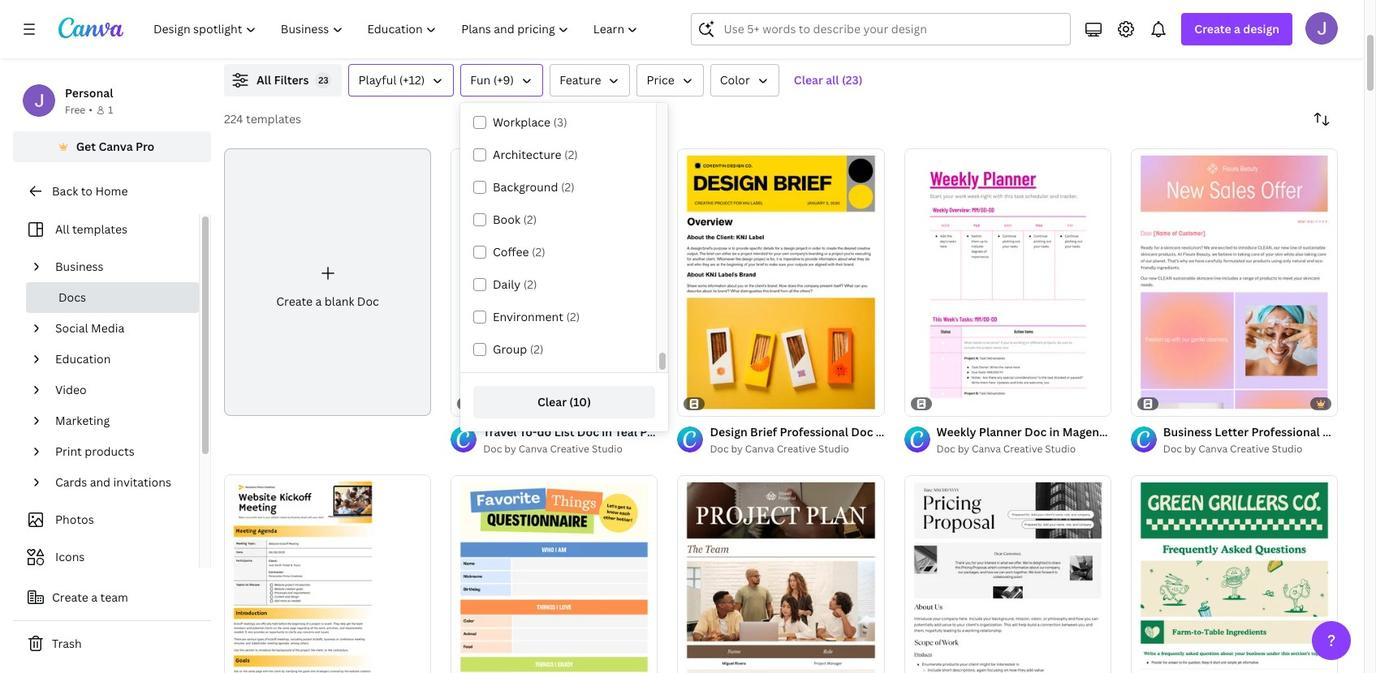 Task type: describe. For each thing, give the bounding box(es) containing it.
doc by canva creative studio link for project plan professional doc in dark brown brown light brown traditional corporate style 'image'
[[710, 442, 885, 458]]

business letter professional doc in salmon light blue gradients style image
[[1131, 148, 1338, 417]]

23
[[318, 74, 329, 86]]

clear all (23)
[[794, 72, 863, 88]]

create a blank doc
[[276, 294, 379, 309]]

doc by canva creative studio for "food & restaurant faqs doc in green cream yellow bold nostalgia style" image doc by canva creative studio link
[[1163, 443, 1303, 456]]

all templates link
[[23, 214, 189, 245]]

team
[[100, 590, 128, 606]]

back to home
[[52, 184, 128, 199]]

workplace
[[493, 114, 551, 130]]

products
[[85, 444, 134, 460]]

create a team
[[52, 590, 128, 606]]

playful
[[358, 72, 397, 88]]

(23)
[[842, 72, 863, 88]]

education link
[[49, 344, 189, 375]]

free
[[65, 103, 85, 117]]

doc by canva creative studio for doc by canva creative studio link for favorite things questionnaire doc in blue orange green playful style image
[[483, 443, 623, 456]]

background
[[493, 179, 558, 195]]

daily (2)
[[493, 277, 537, 292]]

by for doc by canva creative studio link related to project plan professional doc in dark brown brown light brown traditional corporate style 'image'
[[731, 443, 743, 456]]

trash
[[52, 637, 82, 652]]

all
[[826, 72, 839, 88]]

business
[[55, 259, 104, 274]]

and
[[90, 475, 111, 490]]

icons link
[[23, 542, 189, 573]]

by for "food & restaurant faqs doc in green cream yellow bold nostalgia style" image doc by canva creative studio link
[[1185, 443, 1196, 456]]

photos
[[55, 512, 94, 528]]

doc by canva creative studio link for pricing proposal professional doc in white black grey sleek monochrome style image
[[937, 442, 1111, 458]]

creative for doc by canva creative studio link related to project plan professional doc in dark brown brown light brown traditional corporate style 'image'
[[777, 443, 816, 456]]

creative for doc by canva creative studio link for favorite things questionnaire doc in blue orange green playful style image
[[550, 443, 589, 456]]

get
[[76, 139, 96, 154]]

studio for doc by canva creative studio link for favorite things questionnaire doc in blue orange green playful style image
[[592, 443, 623, 456]]

create for create a team
[[52, 590, 88, 606]]

marketing link
[[49, 406, 189, 437]]

doc for design brief professional doc in yellow black grey bold modern style image
[[710, 443, 729, 456]]

by for doc by canva creative studio link for favorite things questionnaire doc in blue orange green playful style image
[[505, 443, 516, 456]]

travel to-do list doc in teal pastel green pastel purple vibrant professional style image
[[451, 148, 658, 417]]

feature button
[[550, 64, 631, 97]]

(+9)
[[493, 72, 514, 88]]

feature
[[560, 72, 601, 88]]

(3)
[[553, 114, 567, 130]]

home
[[95, 184, 128, 199]]

(2) for coffee (2)
[[532, 244, 546, 260]]

cards and invitations
[[55, 475, 171, 490]]

fun (+9)
[[470, 72, 514, 88]]

environment (2)
[[493, 309, 580, 325]]

a for blank
[[316, 294, 322, 309]]

social
[[55, 321, 88, 336]]

studio for doc by canva creative studio link related to project plan professional doc in dark brown brown light brown traditional corporate style 'image'
[[819, 443, 849, 456]]

architecture (2)
[[493, 147, 578, 162]]

studio for doc by canva creative studio link for pricing proposal professional doc in white black grey sleek monochrome style image
[[1045, 443, 1076, 456]]

group
[[493, 342, 527, 357]]

trash link
[[13, 629, 211, 661]]

Sort by button
[[1306, 103, 1338, 136]]

architecture
[[493, 147, 562, 162]]

all templates
[[55, 222, 127, 237]]

video link
[[49, 375, 189, 406]]

a for design
[[1234, 21, 1241, 37]]

canva for travel to-do list doc in teal pastel green pastel purple vibrant professional style image
[[519, 443, 548, 456]]

clear for clear (10)
[[538, 395, 567, 410]]

media
[[91, 321, 124, 336]]

design
[[1243, 21, 1280, 37]]

playful (+12) button
[[349, 64, 454, 97]]

print products link
[[49, 437, 189, 468]]

Search search field
[[724, 14, 1061, 45]]

doc by canva creative studio link for "food & restaurant faqs doc in green cream yellow bold nostalgia style" image
[[1163, 442, 1338, 458]]

create a design
[[1195, 21, 1280, 37]]

price button
[[637, 64, 704, 97]]

pro
[[136, 139, 155, 154]]

social media
[[55, 321, 124, 336]]

doc by canva creative studio for doc by canva creative studio link for pricing proposal professional doc in white black grey sleek monochrome style image
[[937, 443, 1076, 456]]

create a design button
[[1182, 13, 1293, 45]]

templates for 224 templates
[[246, 111, 301, 127]]

daily
[[493, 277, 521, 292]]

1
[[108, 103, 113, 117]]

doc by canva creative studio link for favorite things questionnaire doc in blue orange green playful style image
[[483, 442, 658, 458]]

print products
[[55, 444, 134, 460]]

blank
[[325, 294, 354, 309]]

get canva pro
[[76, 139, 155, 154]]

education
[[55, 352, 111, 367]]

food & restaurant faqs doc in green cream yellow bold nostalgia style image
[[1131, 476, 1338, 674]]

back
[[52, 184, 78, 199]]

creative for doc by canva creative studio link for pricing proposal professional doc in white black grey sleek monochrome style image
[[1004, 443, 1043, 456]]

social media link
[[49, 313, 189, 344]]

create for create a blank doc
[[276, 294, 313, 309]]

jacob simon image
[[1306, 12, 1338, 45]]



Task type: locate. For each thing, give the bounding box(es) containing it.
2 by from the left
[[731, 443, 743, 456]]

None search field
[[691, 13, 1071, 45]]

a inside create a blank doc element
[[316, 294, 322, 309]]

doc by canva creative studio
[[483, 443, 623, 456], [710, 443, 849, 456], [937, 443, 1076, 456], [1163, 443, 1303, 456]]

4 doc by canva creative studio from the left
[[1163, 443, 1303, 456]]

1 by from the left
[[505, 443, 516, 456]]

canva for design brief professional doc in yellow black grey bold modern style image
[[745, 443, 774, 456]]

doc for travel to-do list doc in teal pastel green pastel purple vibrant professional style image
[[483, 443, 502, 456]]

1 vertical spatial create
[[276, 294, 313, 309]]

cards and invitations link
[[49, 468, 189, 499]]

0 vertical spatial clear
[[794, 72, 823, 88]]

all for all filters
[[257, 72, 271, 88]]

224 templates
[[224, 111, 301, 127]]

a inside create a design dropdown button
[[1234, 21, 1241, 37]]

2 horizontal spatial create
[[1195, 21, 1232, 37]]

create a blank doc link
[[224, 149, 431, 417]]

(2) for book (2)
[[523, 212, 537, 227]]

1 vertical spatial templates
[[72, 222, 127, 237]]

coffee
[[493, 244, 529, 260]]

templates right the 224
[[246, 111, 301, 127]]

by
[[505, 443, 516, 456], [731, 443, 743, 456], [958, 443, 970, 456], [1185, 443, 1196, 456]]

create left the design on the right of page
[[1195, 21, 1232, 37]]

create down icons
[[52, 590, 88, 606]]

business link
[[49, 252, 189, 283]]

pricing proposal professional doc in white black grey sleek monochrome style image
[[904, 476, 1111, 674]]

a left the "blank"
[[316, 294, 322, 309]]

create left the "blank"
[[276, 294, 313, 309]]

1 horizontal spatial all
[[257, 72, 271, 88]]

canva for business letter professional doc in salmon light blue gradients style image
[[1199, 443, 1228, 456]]

clear
[[794, 72, 823, 88], [538, 395, 567, 410]]

background (2)
[[493, 179, 575, 195]]

templates for all templates
[[72, 222, 127, 237]]

4 by from the left
[[1185, 443, 1196, 456]]

clear left (10)
[[538, 395, 567, 410]]

•
[[89, 103, 93, 117]]

docs
[[58, 290, 86, 305]]

color button
[[710, 64, 779, 97]]

2 vertical spatial create
[[52, 590, 88, 606]]

doc by canva creative studio for doc by canva creative studio link related to project plan professional doc in dark brown brown light brown traditional corporate style 'image'
[[710, 443, 849, 456]]

(2) for group (2)
[[530, 342, 544, 357]]

all down back
[[55, 222, 69, 237]]

templates
[[246, 111, 301, 127], [72, 222, 127, 237]]

create a blank doc element
[[224, 149, 431, 417]]

top level navigation element
[[143, 13, 652, 45]]

free •
[[65, 103, 93, 117]]

clear for clear all (23)
[[794, 72, 823, 88]]

book
[[493, 212, 520, 227]]

video
[[55, 382, 87, 398]]

2 studio from the left
[[819, 443, 849, 456]]

(2) for background (2)
[[561, 179, 575, 195]]

a for team
[[91, 590, 98, 606]]

1 doc by canva creative studio from the left
[[483, 443, 623, 456]]

all left filters
[[257, 72, 271, 88]]

fun
[[470, 72, 491, 88]]

0 horizontal spatial create
[[52, 590, 88, 606]]

clear left the 'all'
[[794, 72, 823, 88]]

2 doc by canva creative studio link from the left
[[710, 442, 885, 458]]

0 vertical spatial create
[[1195, 21, 1232, 37]]

doc by canva creative studio link
[[483, 442, 658, 458], [710, 442, 885, 458], [937, 442, 1111, 458], [1163, 442, 1338, 458]]

price
[[647, 72, 675, 88]]

invitations
[[113, 475, 171, 490]]

favorite things questionnaire doc in blue orange green playful style image
[[451, 476, 658, 674]]

2 vertical spatial a
[[91, 590, 98, 606]]

0 horizontal spatial all
[[55, 222, 69, 237]]

1 vertical spatial a
[[316, 294, 322, 309]]

environment
[[493, 309, 564, 325]]

by for doc by canva creative studio link for pricing proposal professional doc in white black grey sleek monochrome style image
[[958, 443, 970, 456]]

project plan professional doc in dark brown brown light brown traditional corporate style image
[[678, 476, 885, 674]]

to
[[81, 184, 93, 199]]

fun (+9) button
[[461, 64, 543, 97]]

doc for weekly planner doc in magenta light pink vibrant professional style "image"
[[937, 443, 956, 456]]

weekly planner doc in magenta light pink vibrant professional style image
[[904, 148, 1111, 417]]

clear (10)
[[538, 395, 591, 410]]

book (2)
[[493, 212, 537, 227]]

0 vertical spatial a
[[1234, 21, 1241, 37]]

clear (10) button
[[473, 387, 655, 419]]

(2) right daily
[[523, 277, 537, 292]]

group (2)
[[493, 342, 544, 357]]

3 doc by canva creative studio link from the left
[[937, 442, 1111, 458]]

all filters
[[257, 72, 309, 88]]

3 doc by canva creative studio from the left
[[937, 443, 1076, 456]]

create for create a design
[[1195, 21, 1232, 37]]

a
[[1234, 21, 1241, 37], [316, 294, 322, 309], [91, 590, 98, 606]]

4 studio from the left
[[1272, 443, 1303, 456]]

1 studio from the left
[[592, 443, 623, 456]]

23 filter options selected element
[[315, 72, 332, 89]]

4 doc by canva creative studio link from the left
[[1163, 442, 1338, 458]]

2 creative from the left
[[777, 443, 816, 456]]

1 horizontal spatial create
[[276, 294, 313, 309]]

filters
[[274, 72, 309, 88]]

2 horizontal spatial a
[[1234, 21, 1241, 37]]

1 vertical spatial all
[[55, 222, 69, 237]]

print
[[55, 444, 82, 460]]

creative
[[550, 443, 589, 456], [777, 443, 816, 456], [1004, 443, 1043, 456], [1230, 443, 1270, 456]]

(+12)
[[399, 72, 425, 88]]

(2)
[[564, 147, 578, 162], [561, 179, 575, 195], [523, 212, 537, 227], [532, 244, 546, 260], [523, 277, 537, 292], [566, 309, 580, 325], [530, 342, 544, 357]]

(2) right the book
[[523, 212, 537, 227]]

doc for business letter professional doc in salmon light blue gradients style image
[[1163, 443, 1182, 456]]

templates down back to home
[[72, 222, 127, 237]]

1 horizontal spatial templates
[[246, 111, 301, 127]]

(2) right coffee
[[532, 244, 546, 260]]

0 horizontal spatial a
[[91, 590, 98, 606]]

design brief professional doc in yellow black grey bold modern style image
[[678, 148, 885, 417]]

(2) right group
[[530, 342, 544, 357]]

(10)
[[570, 395, 591, 410]]

marketing
[[55, 413, 110, 429]]

icons
[[55, 550, 85, 565]]

(2) right background
[[561, 179, 575, 195]]

create
[[1195, 21, 1232, 37], [276, 294, 313, 309], [52, 590, 88, 606]]

create inside dropdown button
[[1195, 21, 1232, 37]]

3 creative from the left
[[1004, 443, 1043, 456]]

clear all (23) button
[[786, 64, 871, 97]]

creative for "food & restaurant faqs doc in green cream yellow bold nostalgia style" image doc by canva creative studio link
[[1230, 443, 1270, 456]]

(2) down (3)
[[564, 147, 578, 162]]

playful (+12)
[[358, 72, 425, 88]]

0 vertical spatial templates
[[246, 111, 301, 127]]

1 creative from the left
[[550, 443, 589, 456]]

get canva pro button
[[13, 132, 211, 162]]

4 creative from the left
[[1230, 443, 1270, 456]]

doc
[[357, 294, 379, 309], [483, 443, 502, 456], [710, 443, 729, 456], [937, 443, 956, 456], [1163, 443, 1182, 456]]

canva inside button
[[99, 139, 133, 154]]

color
[[720, 72, 750, 88]]

personal
[[65, 85, 113, 101]]

1 vertical spatial clear
[[538, 395, 567, 410]]

workplace (3)
[[493, 114, 567, 130]]

(2) for daily (2)
[[523, 277, 537, 292]]

2 doc by canva creative studio from the left
[[710, 443, 849, 456]]

cards
[[55, 475, 87, 490]]

0 horizontal spatial templates
[[72, 222, 127, 237]]

all for all templates
[[55, 222, 69, 237]]

a inside create a team 'button'
[[91, 590, 98, 606]]

kickoff meeting doc in orange black white professional gradients style image
[[224, 475, 431, 674]]

create inside 'button'
[[52, 590, 88, 606]]

1 doc by canva creative studio link from the left
[[483, 442, 658, 458]]

3 studio from the left
[[1045, 443, 1076, 456]]

canva
[[99, 139, 133, 154], [519, 443, 548, 456], [745, 443, 774, 456], [972, 443, 1001, 456], [1199, 443, 1228, 456]]

all
[[257, 72, 271, 88], [55, 222, 69, 237]]

(2) for architecture (2)
[[564, 147, 578, 162]]

3 by from the left
[[958, 443, 970, 456]]

a left team
[[91, 590, 98, 606]]

(2) for environment (2)
[[566, 309, 580, 325]]

studio
[[592, 443, 623, 456], [819, 443, 849, 456], [1045, 443, 1076, 456], [1272, 443, 1303, 456]]

1 horizontal spatial clear
[[794, 72, 823, 88]]

studio for "food & restaurant faqs doc in green cream yellow bold nostalgia style" image doc by canva creative studio link
[[1272, 443, 1303, 456]]

back to home link
[[13, 175, 211, 208]]

a left the design on the right of page
[[1234, 21, 1241, 37]]

(2) right environment
[[566, 309, 580, 325]]

1 horizontal spatial a
[[316, 294, 322, 309]]

canva for weekly planner doc in magenta light pink vibrant professional style "image"
[[972, 443, 1001, 456]]

photos link
[[23, 505, 189, 536]]

create a team button
[[13, 582, 211, 615]]

coffee (2)
[[493, 244, 546, 260]]

224
[[224, 111, 243, 127]]

0 horizontal spatial clear
[[538, 395, 567, 410]]

0 vertical spatial all
[[257, 72, 271, 88]]



Task type: vqa. For each thing, say whether or not it's contained in the screenshot.
will
no



